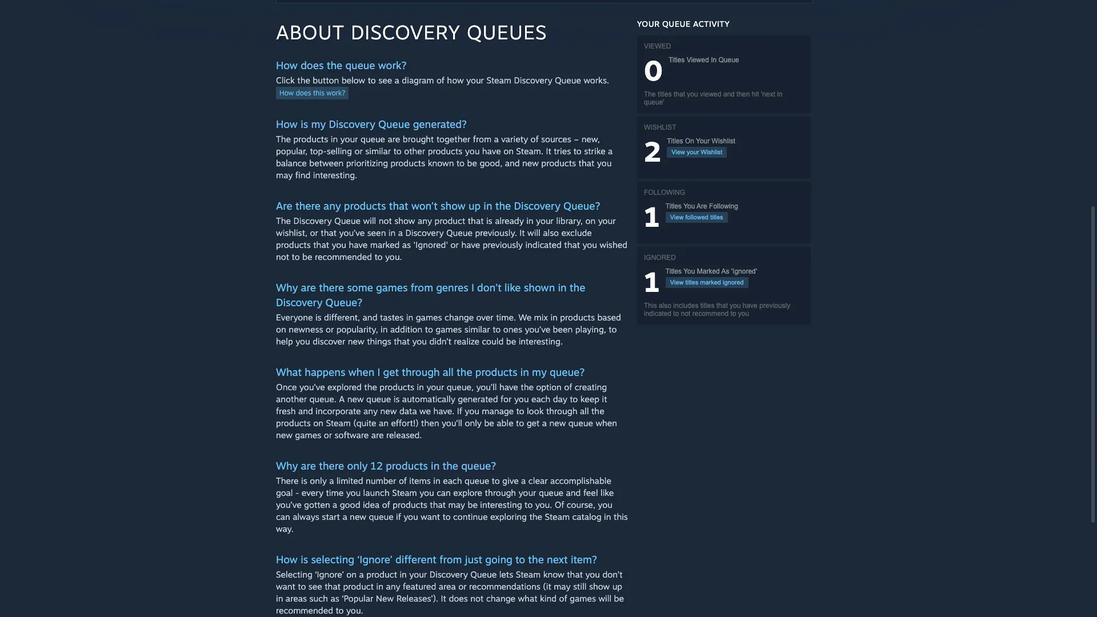Task type: locate. For each thing, give the bounding box(es) containing it.
you inside the titles that you viewed and then hit 'next in queue'
[[687, 90, 698, 98]]

as inside the how is selecting 'ignore' different from just going to the next item? selecting 'ignore' on a product in your discovery queue lets steam know that you don't want to see that product in any featured area or recommendations (it may still show up in areas such as 'popular new releases'). it does not change what kind of games will be recommended to you.
[[331, 593, 339, 604]]

games up didn't
[[436, 324, 462, 335]]

0 horizontal spatial indicated
[[525, 239, 562, 250]]

products down 'tries'
[[541, 158, 576, 169]]

to up areas on the left of page
[[298, 581, 306, 592]]

software
[[335, 430, 369, 441]]

0 horizontal spatial when
[[348, 366, 374, 378]]

there left some
[[319, 281, 344, 294]]

you. down seen
[[385, 251, 402, 262]]

from for genres
[[411, 281, 433, 294]]

1 horizontal spatial 'ignored'
[[731, 267, 757, 275]]

keep
[[581, 394, 600, 405]]

in
[[711, 56, 717, 64]]

0 horizontal spatial queue?
[[326, 296, 362, 309]]

2 vertical spatial through
[[485, 487, 516, 498]]

my up the option
[[532, 366, 547, 378]]

how for my
[[276, 118, 298, 130]]

how up the popular,
[[276, 118, 298, 130]]

want inside why are there only 12 products in the queue? there is only a limited number of items in each queue to give a clear accomplishable goal - every time you launch steam you can explore through your queue and feel like you've gotten a good idea of products that may be interesting to you. of course, you can always start a new queue if you want to continue exploring the steam catalog in this way.
[[421, 512, 440, 522]]

1 vertical spatial queue?
[[461, 459, 496, 472]]

1 vertical spatial also
[[659, 302, 672, 310]]

get down look
[[527, 418, 540, 429]]

released.
[[386, 430, 422, 441]]

'ignored' down won't
[[414, 239, 448, 250]]

the inside the titles that you viewed and then hit 'next in queue'
[[644, 90, 656, 98]]

1 horizontal spatial can
[[437, 487, 451, 498]]

the
[[327, 59, 342, 71], [297, 75, 310, 86], [495, 199, 511, 212], [570, 281, 585, 294], [457, 366, 472, 378], [364, 382, 377, 393], [521, 382, 534, 393], [591, 406, 604, 417], [443, 459, 458, 472], [529, 512, 542, 522], [528, 553, 544, 566]]

can up way.
[[276, 512, 290, 522]]

queue up an
[[366, 394, 391, 405]]

1 horizontal spatial previously
[[760, 302, 790, 310]]

each inside why are there only 12 products in the queue? there is only a limited number of items in each queue to give a clear accomplishable goal - every time you launch steam you can explore through your queue and feel like you've gotten a good idea of products that may be interesting to you. of course, you can always start a new queue if you want to continue exploring the steam catalog in this way.
[[443, 475, 462, 486]]

1 vertical spatial may
[[448, 499, 465, 510]]

each
[[531, 394, 551, 405], [443, 475, 462, 486]]

0 horizontal spatial it
[[441, 593, 446, 604]]

everyone
[[276, 312, 313, 323]]

new inside why are there some games from genres i don't like shown in the discovery queue? everyone is different, and tastes in games change over time. we mix in products based on newness or popularity, in addition to games similar to ones you've been playing, to help you discover new things that you didn't realize could be interesting.
[[348, 336, 364, 347]]

1 horizontal spatial change
[[486, 593, 515, 604]]

titles inside ignored 1 titles you marked as 'ignored' view titles marked ignored
[[666, 267, 682, 275]]

the inside the how is selecting 'ignore' different from just going to the next item? selecting 'ignore' on a product in your discovery queue lets steam know that you don't want to see that product in any featured area or recommendations (it may still show up in areas such as 'popular new releases'). it does not change what kind of games will be recommended to you.
[[528, 553, 544, 566]]

or left software
[[324, 430, 332, 441]]

the
[[644, 90, 656, 98], [276, 134, 291, 145], [276, 215, 291, 226]]

1 vertical spatial work?
[[327, 89, 345, 97]]

2 why from the top
[[276, 459, 298, 472]]

0 horizontal spatial from
[[411, 281, 433, 294]]

similar up prioritizing
[[365, 146, 391, 157]]

0 vertical spatial there
[[295, 199, 321, 212]]

are up every
[[301, 459, 316, 472]]

1 for ignored 1 titles you marked as 'ignored' view titles marked ignored
[[644, 265, 660, 299]]

0 horizontal spatial up
[[469, 199, 481, 212]]

titles down 0
[[658, 90, 672, 98]]

2 you from the top
[[684, 267, 695, 275]]

of up steam. on the top left of page
[[531, 134, 539, 145]]

are down an
[[371, 430, 384, 441]]

view titles marked ignored link
[[666, 277, 748, 288]]

steam right how
[[487, 75, 512, 86]]

1 horizontal spatial will
[[528, 227, 541, 238]]

playing,
[[575, 324, 606, 335]]

0 horizontal spatial see
[[309, 581, 322, 592]]

how is selecting 'ignore' different from just going to the next item? selecting 'ignore' on a product in your discovery queue lets steam know that you don't want to see that product in any featured area or recommendations (it may still show up in areas such as 'popular new releases'). it does not change what kind of games will be recommended to you.
[[276, 553, 624, 616]]

games up tastes
[[376, 281, 408, 294]]

2 horizontal spatial only
[[465, 418, 482, 429]]

each up look
[[531, 394, 551, 405]]

titles for viewed 0 titles viewed in queue
[[669, 56, 685, 64]]

on inside how is my discovery queue generated? the products in your queue are brought together from a variety of sources – new, popular, top-selling or similar to other products you have on steam. it tries to strike a balance between prioritizing products known to be good, and new products that you may find interesting.
[[504, 146, 514, 157]]

the down it
[[591, 406, 604, 417]]

queue? inside why are there some games from genres i don't like shown in the discovery queue? everyone is different, and tastes in games change over time. we mix in products based on newness or popularity, in addition to games similar to ones you've been playing, to help you discover new things that you didn't realize could be interesting.
[[326, 296, 362, 309]]

a inside how does the queue work? click the button below to see a diagram of how your steam discovery queue works. how does this work?
[[395, 75, 399, 86]]

1 horizontal spatial this
[[614, 512, 628, 522]]

1 vertical spatial as
[[331, 593, 339, 604]]

2 1 from the top
[[644, 265, 660, 299]]

only down generated
[[465, 418, 482, 429]]

queues
[[467, 20, 547, 44]]

every
[[302, 487, 324, 498]]

is inside the how is selecting 'ignore' different from just going to the next item? selecting 'ignore' on a product in your discovery queue lets steam know that you don't want to see that product in any featured area or recommendations (it may still show up in areas such as 'popular new releases'). it does not change what kind of games will be recommended to you.
[[301, 553, 308, 566]]

of inside how does the queue work? click the button below to see a diagram of how your steam discovery queue works. how does this work?
[[437, 75, 445, 86]]

the right click
[[297, 75, 310, 86]]

my
[[311, 118, 326, 130], [532, 366, 547, 378]]

0 vertical spatial marked
[[370, 239, 400, 250]]

seen
[[367, 227, 386, 238]]

0 vertical spatial you
[[684, 202, 695, 210]]

indicated inside are there any products that won't show up in the discovery queue? the discovery queue will not show any product that is already in your library, on your wishlist, or that you've seen in a discovery queue previously. it will also exclude products that you have marked as 'ignored' or have previously indicated that you wished not to be recommended to you.
[[525, 239, 562, 250]]

that
[[674, 90, 685, 98], [579, 158, 595, 169], [389, 199, 408, 212], [468, 215, 484, 226], [321, 227, 337, 238], [313, 239, 329, 250], [564, 239, 580, 250], [717, 302, 728, 310], [394, 336, 410, 347], [430, 499, 446, 510], [567, 569, 583, 580], [325, 581, 341, 592]]

1 horizontal spatial then
[[737, 90, 750, 98]]

from
[[473, 134, 492, 145], [411, 281, 433, 294], [440, 553, 462, 566]]

may inside the how is selecting 'ignore' different from just going to the next item? selecting 'ignore' on a product in your discovery queue lets steam know that you don't want to see that product in any featured area or recommendations (it may still show up in areas such as 'popular new releases'). it does not change what kind of games will be recommended to you.
[[554, 581, 571, 592]]

not
[[379, 215, 392, 226], [276, 251, 289, 262], [681, 310, 691, 318], [471, 593, 484, 604]]

known
[[428, 158, 454, 169]]

help
[[276, 336, 293, 347]]

about discovery queues
[[276, 20, 547, 44]]

titles for wishlist 2 titles on your wishlist view your wishlist
[[667, 137, 683, 145]]

of inside what happens when i get through all the products in my queue? once you've explored the products in your queue, you'll have the option of creating another queue. a new queue is automatically generated for you each day to keep it fresh and incorporate any new data we have. if you manage to look through all the products on steam (quite an effort!) then you'll only be able to get a new queue when new games or software are released.
[[564, 382, 572, 393]]

kind
[[540, 593, 557, 604]]

interesting. down the between
[[313, 170, 357, 181]]

1 vertical spatial why
[[276, 459, 298, 472]]

through up automatically
[[402, 366, 440, 378]]

0 horizontal spatial can
[[276, 512, 290, 522]]

0 vertical spatial don't
[[477, 281, 502, 294]]

items
[[409, 475, 431, 486]]

viewed
[[687, 56, 709, 64]]

will
[[363, 215, 376, 226], [528, 227, 541, 238], [599, 593, 612, 604]]

of inside the how is selecting 'ignore' different from just going to the next item? selecting 'ignore' on a product in your discovery queue lets steam know that you don't want to see that product in any featured area or recommendations (it may still show up in areas such as 'popular new releases'). it does not change what kind of games will be recommended to you.
[[559, 593, 567, 604]]

that inside why are there some games from genres i don't like shown in the discovery queue? everyone is different, and tastes in games change over time. we mix in products based on newness or popularity, in addition to games similar to ones you've been playing, to help you discover new things that you didn't realize could be interesting.
[[394, 336, 410, 347]]

recommended down areas on the left of page
[[276, 605, 333, 616]]

library,
[[556, 215, 583, 226]]

not inside this also includes titles that you have previously indicated to not recommend to you
[[681, 310, 691, 318]]

'ignore' down selecting
[[315, 569, 344, 580]]

have inside what happens when i get through all the products in my queue? once you've explored the products in your queue, you'll have the option of creating another queue. a new queue is automatically generated for you each day to keep it fresh and incorporate any new data we have. if you manage to look through all the products on steam (quite an effort!) then you'll only be able to get a new queue when new games or software are released.
[[499, 382, 518, 393]]

1 horizontal spatial don't
[[603, 569, 623, 580]]

marked inside are there any products that won't show up in the discovery queue? the discovery queue will not show any product that is already in your library, on your wishlist, or that you've seen in a discovery queue previously. it will also exclude products that you have marked as 'ignored' or have previously indicated that you wished not to be recommended to you.
[[370, 239, 400, 250]]

you. inside the how is selecting 'ignore' different from just going to the next item? selecting 'ignore' on a product in your discovery queue lets steam know that you don't want to see that product in any featured area or recommendations (it may still show up in areas such as 'popular new releases'). it does not change what kind of games will be recommended to you.
[[346, 605, 363, 616]]

titles down marked on the right of page
[[686, 279, 698, 286]]

what
[[518, 593, 538, 604]]

popular,
[[276, 146, 308, 157]]

0 horizontal spatial my
[[311, 118, 326, 130]]

interesting.
[[313, 170, 357, 181], [519, 336, 563, 347]]

(it
[[543, 581, 551, 592]]

all up the queue,
[[443, 366, 454, 378]]

other
[[404, 146, 425, 157]]

or inside why are there some games from genres i don't like shown in the discovery queue? everyone is different, and tastes in games change over time. we mix in products based on newness or popularity, in addition to games similar to ones you've been playing, to help you discover new things that you didn't realize could be interesting.
[[326, 324, 334, 335]]

variety
[[501, 134, 528, 145]]

like left "shown"
[[505, 281, 521, 294]]

queue,
[[447, 382, 474, 393]]

marked down seen
[[370, 239, 400, 250]]

been
[[553, 324, 573, 335]]

works.
[[584, 75, 609, 86]]

0 horizontal spatial queue?
[[461, 459, 496, 472]]

2 vertical spatial you.
[[346, 605, 363, 616]]

the up "already"
[[495, 199, 511, 212]]

products up if
[[393, 499, 427, 510]]

0 vertical spatial product
[[435, 215, 465, 226]]

0 horizontal spatial each
[[443, 475, 462, 486]]

wishlist
[[712, 137, 736, 145], [701, 149, 723, 155]]

1 vertical spatial each
[[443, 475, 462, 486]]

titles inside viewed 0 titles viewed in queue
[[669, 56, 685, 64]]

you for following 1 titles you are following view followed titles
[[684, 202, 695, 210]]

to down based
[[609, 324, 617, 335]]

previously inside are there any products that won't show up in the discovery queue? the discovery queue will not show any product that is already in your library, on your wishlist, or that you've seen in a discovery queue previously. it will also exclude products that you have marked as 'ignored' or have previously indicated that you wished not to be recommended to you.
[[483, 239, 523, 250]]

together
[[437, 134, 471, 145]]

0 vertical spatial also
[[543, 227, 559, 238]]

products up top- at the top of page
[[293, 134, 328, 145]]

may down balance
[[276, 170, 293, 181]]

queue? inside are there any products that won't show up in the discovery queue? the discovery queue will not show any product that is already in your library, on your wishlist, or that you've seen in a discovery queue previously. it will also exclude products that you have marked as 'ignored' or have previously indicated that you wished not to be recommended to you.
[[564, 199, 600, 212]]

0 horizontal spatial want
[[276, 581, 295, 592]]

and inside the titles that you viewed and then hit 'next in queue'
[[723, 90, 735, 98]]

queue inside viewed 0 titles viewed in queue
[[719, 56, 739, 64]]

always
[[293, 512, 319, 522]]

0 vertical spatial the
[[644, 90, 656, 98]]

how up selecting
[[276, 553, 298, 566]]

any inside the how is selecting 'ignore' different from just going to the next item? selecting 'ignore' on a product in your discovery queue lets steam know that you don't want to see that product in any featured area or recommendations (it may still show up in areas such as 'popular new releases'). it does not change what kind of games will be recommended to you.
[[386, 581, 400, 592]]

can
[[437, 487, 451, 498], [276, 512, 290, 522]]

change inside why are there some games from genres i don't like shown in the discovery queue? everyone is different, and tastes in games change over time. we mix in products based on newness or popularity, in addition to games similar to ones you've been playing, to help you discover new things that you didn't realize could be interesting.
[[445, 312, 474, 323]]

titles for ignored 1 titles you marked as 'ignored' view titles marked ignored
[[666, 267, 682, 275]]

1 horizontal spatial each
[[531, 394, 551, 405]]

your up automatically
[[427, 382, 444, 393]]

way.
[[276, 524, 294, 534]]

1 vertical spatial from
[[411, 281, 433, 294]]

up right still
[[612, 581, 622, 592]]

0 vertical spatial all
[[443, 366, 454, 378]]

similar
[[365, 146, 391, 157], [464, 324, 490, 335]]

how does the queue work? click the button below to see a diagram of how your steam discovery queue works. how does this work?
[[276, 59, 609, 97]]

if
[[457, 406, 462, 417]]

1 vertical spatial can
[[276, 512, 290, 522]]

0 vertical spatial why
[[276, 281, 298, 294]]

the up the queue,
[[457, 366, 472, 378]]

new down good
[[350, 512, 366, 522]]

titles inside ignored 1 titles you marked as 'ignored' view titles marked ignored
[[686, 279, 698, 286]]

0 horizontal spatial don't
[[477, 281, 502, 294]]

similar inside why are there some games from genres i don't like shown in the discovery queue? everyone is different, and tastes in games change over time. we mix in products based on newness or popularity, in addition to games similar to ones you've been playing, to help you discover new things that you didn't realize could be interesting.
[[464, 324, 490, 335]]

you've inside why are there some games from genres i don't like shown in the discovery queue? everyone is different, and tastes in games change over time. we mix in products based on newness or popularity, in addition to games similar to ones you've been playing, to help you discover new things that you didn't realize could be interesting.
[[525, 324, 550, 335]]

up inside are there any products that won't show up in the discovery queue? the discovery queue will not show any product that is already in your library, on your wishlist, or that you've seen in a discovery queue previously. it will also exclude products that you have marked as 'ignored' or have previously indicated that you wished not to be recommended to you.
[[469, 199, 481, 212]]

marked
[[370, 239, 400, 250], [700, 279, 721, 286]]

can left explore
[[437, 487, 451, 498]]

2 vertical spatial it
[[441, 593, 446, 604]]

steam inside how does the queue work? click the button below to see a diagram of how your steam discovery queue works. how does this work?
[[487, 75, 512, 86]]

on
[[685, 137, 694, 145]]

explored
[[328, 382, 362, 393]]

0 vertical spatial you.
[[385, 251, 402, 262]]

0 vertical spatial change
[[445, 312, 474, 323]]

are inside why are there some games from genres i don't like shown in the discovery queue? everyone is different, and tastes in games change over time. we mix in products based on newness or popularity, in addition to games similar to ones you've been playing, to help you discover new things that you didn't realize could be interesting.
[[301, 281, 316, 294]]

as
[[402, 239, 411, 250], [331, 593, 339, 604]]

0 vertical spatial recommended
[[315, 251, 372, 262]]

or up the discover
[[326, 324, 334, 335]]

your
[[466, 75, 484, 86], [340, 134, 358, 145], [687, 149, 699, 155], [536, 215, 554, 226], [598, 215, 616, 226], [427, 382, 444, 393], [519, 487, 536, 498], [409, 569, 427, 580]]

when
[[348, 366, 374, 378], [596, 418, 617, 429]]

are inside are there any products that won't show up in the discovery queue? the discovery queue will not show any product that is already in your library, on your wishlist, or that you've seen in a discovery queue previously. it will also exclude products that you have marked as 'ignored' or have previously indicated that you wished not to be recommended to you.
[[276, 199, 292, 212]]

product down won't
[[435, 215, 465, 226]]

product
[[435, 215, 465, 226], [366, 569, 397, 580], [343, 581, 374, 592]]

automatically
[[402, 394, 455, 405]]

queue
[[662, 19, 691, 29], [719, 56, 739, 64], [555, 75, 581, 86], [378, 118, 410, 130], [334, 215, 361, 226], [446, 227, 473, 238], [470, 569, 497, 580]]

1 vertical spatial you.
[[535, 499, 552, 510]]

have up for
[[499, 382, 518, 393]]

on inside why are there some games from genres i don't like shown in the discovery queue? everyone is different, and tastes in games change over time. we mix in products based on newness or popularity, in addition to games similar to ones you've been playing, to help you discover new things that you didn't realize could be interesting.
[[276, 324, 286, 335]]

are inside following 1 titles you are following view followed titles
[[697, 202, 707, 210]]

queue up below
[[345, 59, 375, 71]]

any
[[324, 199, 341, 212], [418, 215, 432, 226], [363, 406, 378, 417], [386, 581, 400, 592]]

view left followed
[[670, 214, 684, 221]]

of inside how is my discovery queue generated? the products in your queue are brought together from a variety of sources – new, popular, top-selling or similar to other products you have on steam. it tries to strike a balance between prioritizing products known to be good, and new products that you may find interesting.
[[531, 134, 539, 145]]

does inside the how is selecting 'ignore' different from just going to the next item? selecting 'ignore' on a product in your discovery queue lets steam know that you don't want to see that product in any featured area or recommendations (it may still show up in areas such as 'popular new releases'). it does not change what kind of games will be recommended to you.
[[449, 593, 468, 604]]

marked inside ignored 1 titles you marked as 'ignored' view titles marked ignored
[[700, 279, 721, 286]]

realize
[[454, 336, 480, 347]]

incorporate
[[316, 406, 361, 417]]

games down still
[[570, 593, 596, 604]]

like
[[505, 281, 521, 294], [601, 487, 614, 498]]

and inside how is my discovery queue generated? the products in your queue are brought together from a variety of sources – new, popular, top-selling or similar to other products you have on steam. it tries to strike a balance between prioritizing products known to be good, and new products that you may find interesting.
[[505, 158, 520, 169]]

1 vertical spatial up
[[612, 581, 622, 592]]

show inside the how is selecting 'ignore' different from just going to the next item? selecting 'ignore' on a product in your discovery queue lets steam know that you don't want to see that product in any featured area or recommendations (it may still show up in areas such as 'popular new releases'). it does not change what kind of games will be recommended to you.
[[589, 581, 610, 592]]

from inside the how is selecting 'ignore' different from just going to the next item? selecting 'ignore' on a product in your discovery queue lets steam know that you don't want to see that product in any featured area or recommendations (it may still show up in areas such as 'popular new releases'). it does not change what kind of games will be recommended to you.
[[440, 553, 462, 566]]

be inside are there any products that won't show up in the discovery queue? the discovery queue will not show any product that is already in your library, on your wishlist, or that you've seen in a discovery queue previously. it will also exclude products that you have marked as 'ignored' or have previously indicated that you wished not to be recommended to you.
[[302, 251, 312, 262]]

how up click
[[276, 59, 298, 71]]

don't inside why are there some games from genres i don't like shown in the discovery queue? everyone is different, and tastes in games change over time. we mix in products based on newness or popularity, in addition to games similar to ones you've been playing, to help you discover new things that you didn't realize could be interesting.
[[477, 281, 502, 294]]

1 vertical spatial want
[[276, 581, 295, 592]]

work? up 'diagram'
[[378, 59, 407, 71]]

2 vertical spatial view
[[670, 279, 684, 286]]

queue inside the how is selecting 'ignore' different from just going to the next item? selecting 'ignore' on a product in your discovery queue lets steam know that you don't want to see that product in any featured area or recommendations (it may still show up in areas such as 'popular new releases'). it does not change what kind of games will be recommended to you.
[[470, 569, 497, 580]]

or up prioritizing
[[355, 146, 363, 157]]

1 vertical spatial 'ignore'
[[315, 569, 344, 580]]

1 vertical spatial it
[[520, 227, 525, 238]]

1 vertical spatial like
[[601, 487, 614, 498]]

how
[[276, 59, 298, 71], [279, 89, 294, 97], [276, 118, 298, 130], [276, 553, 298, 566]]

new
[[522, 158, 539, 169], [348, 336, 364, 347], [347, 394, 364, 405], [380, 406, 397, 417], [549, 418, 566, 429], [276, 430, 293, 441], [350, 512, 366, 522]]

marked down marked on the right of page
[[700, 279, 721, 286]]

1 horizontal spatial indicated
[[644, 310, 672, 318]]

tries
[[554, 146, 571, 157]]

any up new
[[386, 581, 400, 592]]

recommended inside the how is selecting 'ignore' different from just going to the next item? selecting 'ignore' on a product in your discovery queue lets steam know that you don't want to see that product in any featured area or recommendations (it may still show up in areas such as 'popular new releases'). it does not change what kind of games will be recommended to you.
[[276, 605, 333, 616]]

0 horizontal spatial like
[[505, 281, 521, 294]]

0 vertical spatial my
[[311, 118, 326, 130]]

your up selling
[[340, 134, 358, 145]]

2 vertical spatial the
[[276, 215, 291, 226]]

0 vertical spatial may
[[276, 170, 293, 181]]

1 vertical spatial wishlist
[[701, 149, 723, 155]]

and inside why are there only 12 products in the queue? there is only a limited number of items in each queue to give a clear accomplishable goal - every time you launch steam you can explore through your queue and feel like you've gotten a good idea of products that may be interesting to you. of course, you can always start a new queue if you want to continue exploring the steam catalog in this way.
[[566, 487, 581, 498]]

through up interesting
[[485, 487, 516, 498]]

why are there only 12 products in the queue? there is only a limited number of items in each queue to give a clear accomplishable goal - every time you launch steam you can explore through your queue and feel like you've gotten a good idea of products that may be interesting to you. of course, you can always start a new queue if you want to continue exploring the steam catalog in this way.
[[276, 459, 628, 534]]

1 vertical spatial get
[[527, 418, 540, 429]]

through inside why are there only 12 products in the queue? there is only a limited number of items in each queue to give a clear accomplishable goal - every time you launch steam you can explore through your queue and feel like you've gotten a good idea of products that may be interesting to you. of course, you can always start a new queue if you want to continue exploring the steam catalog in this way.
[[485, 487, 516, 498]]

it left 'tries'
[[546, 146, 551, 157]]

0 vertical spatial interesting.
[[313, 170, 357, 181]]

1 horizontal spatial queue?
[[564, 199, 600, 212]]

0 vertical spatial you'll
[[476, 382, 497, 393]]

why inside why are there some games from genres i don't like shown in the discovery queue? everyone is different, and tastes in games change over time. we mix in products based on newness or popularity, in addition to games similar to ones you've been playing, to help you discover new things that you didn't realize could be interesting.
[[276, 281, 298, 294]]

1 vertical spatial you'll
[[442, 418, 462, 429]]

0 vertical spatial can
[[437, 487, 451, 498]]

not inside the how is selecting 'ignore' different from just going to the next item? selecting 'ignore' on a product in your discovery queue lets steam know that you don't want to see that product in any featured area or recommendations (it may still show up in areas such as 'popular new releases'). it does not change what kind of games will be recommended to you.
[[471, 593, 484, 604]]

interesting. down mix
[[519, 336, 563, 347]]

my up top- at the top of page
[[311, 118, 326, 130]]

are inside what happens when i get through all the products in my queue? once you've explored the products in your queue, you'll have the option of creating another queue. a new queue is automatically generated for you each day to keep it fresh and incorporate any new data we have. if you manage to look through all the products on steam (quite an effort!) then you'll only be able to get a new queue when new games or software are released.
[[371, 430, 384, 441]]

how for selecting
[[276, 553, 298, 566]]

i inside what happens when i get through all the products in my queue? once you've explored the products in your queue, you'll have the option of creating another queue. a new queue is automatically generated for you each day to keep it fresh and incorporate any new data we have. if you manage to look through all the products on steam (quite an effort!) then you'll only be able to get a new queue when new games or software are released.
[[377, 366, 380, 378]]

view your wishlist link
[[667, 147, 727, 158]]

will up seen
[[363, 215, 376, 226]]

why up "there"
[[276, 459, 298, 472]]

a
[[395, 75, 399, 86], [494, 134, 499, 145], [608, 146, 613, 157], [398, 227, 403, 238], [542, 418, 547, 429], [329, 475, 334, 486], [521, 475, 526, 486], [333, 499, 337, 510], [343, 512, 347, 522], [359, 569, 364, 580]]

1 1 from the top
[[644, 199, 660, 234]]

will right previously.
[[528, 227, 541, 238]]

previously
[[483, 239, 523, 250], [760, 302, 790, 310]]

is inside why are there only 12 products in the queue? there is only a limited number of items in each queue to give a clear accomplishable goal - every time you launch steam you can explore through your queue and feel like you've gotten a good idea of products that may be interesting to you. of course, you can always start a new queue if you want to continue exploring the steam catalog in this way.
[[301, 475, 307, 486]]

1 horizontal spatial through
[[485, 487, 516, 498]]

like right feel
[[601, 487, 614, 498]]

discovery down 'queues'
[[514, 75, 552, 86]]

1 vertical spatial this
[[614, 512, 628, 522]]

you'll up generated
[[476, 382, 497, 393]]

1 vertical spatial all
[[580, 406, 589, 417]]

in inside how is my discovery queue generated? the products in your queue are brought together from a variety of sources – new, popular, top-selling or similar to other products you have on steam. it tries to strike a balance between prioritizing products known to be good, and new products that you may find interesting.
[[331, 134, 338, 145]]

discovery up the everyone
[[276, 296, 323, 309]]

0 vertical spatial it
[[546, 146, 551, 157]]

0 vertical spatial 1
[[644, 199, 660, 234]]

what happens when i get through all the products in my queue? once you've explored the products in your queue, you'll have the option of creating another queue. a new queue is automatically generated for you each day to keep it fresh and incorporate any new data we have. if you manage to look through all the products on steam (quite an effort!) then you'll only be able to get a new queue when new games or software are released.
[[276, 366, 617, 441]]

0 vertical spatial queue?
[[550, 366, 585, 378]]

viewed
[[644, 42, 671, 50]]

wishlist up the view your wishlist link
[[712, 137, 736, 145]]

1 vertical spatial i
[[377, 366, 380, 378]]

to right below
[[368, 75, 376, 86]]

1 you from the top
[[684, 202, 695, 210]]

products inside why are there some games from genres i don't like shown in the discovery queue? everyone is different, and tastes in games change over time. we mix in products based on newness or popularity, in addition to games similar to ones you've been playing, to help you discover new things that you didn't realize could be interesting.
[[560, 312, 595, 323]]

idea
[[363, 499, 380, 510]]

i down the things
[[377, 366, 380, 378]]

1 horizontal spatial all
[[580, 406, 589, 417]]

this inside why are there only 12 products in the queue? there is only a limited number of items in each queue to give a clear accomplishable goal - every time you launch steam you can explore through your queue and feel like you've gotten a good idea of products that may be interesting to you. of course, you can always start a new queue if you want to continue exploring the steam catalog in this way.
[[614, 512, 628, 522]]

0 horizontal spatial change
[[445, 312, 474, 323]]

2 horizontal spatial from
[[473, 134, 492, 145]]

is inside what happens when i get through all the products in my queue? once you've explored the products in your queue, you'll have the option of creating another queue. a new queue is automatically generated for you each day to keep it fresh and incorporate any new data we have. if you manage to look through all the products on steam (quite an effort!) then you'll only be able to get a new queue when new games or software are released.
[[394, 394, 400, 405]]

on inside what happens when i get through all the products in my queue? once you've explored the products in your queue, you'll have the option of creating another queue. a new queue is automatically generated for you each day to keep it fresh and incorporate any new data we have. if you manage to look through all the products on steam (quite an effort!) then you'll only be able to get a new queue when new games or software are released.
[[313, 418, 323, 429]]

from inside why are there some games from genres i don't like shown in the discovery queue? everyone is different, and tastes in games change over time. we mix in products based on newness or popularity, in addition to games similar to ones you've been playing, to help you discover new things that you didn't realize could be interesting.
[[411, 281, 433, 294]]

you've down mix
[[525, 324, 550, 335]]

discovery inside the how is selecting 'ignore' different from just going to the next item? selecting 'ignore' on a product in your discovery queue lets steam know that you don't want to see that product in any featured area or recommendations (it may still show up in areas such as 'popular new releases'). it does not change what kind of games will be recommended to you.
[[430, 569, 468, 580]]

and down steam. on the top left of page
[[505, 158, 520, 169]]

view inside following 1 titles you are following view followed titles
[[670, 214, 684, 221]]

2 horizontal spatial may
[[554, 581, 571, 592]]

have inside this also includes titles that you have previously indicated to not recommend to you
[[743, 302, 758, 310]]

may
[[276, 170, 293, 181], [448, 499, 465, 510], [554, 581, 571, 592]]

from left genres
[[411, 281, 433, 294]]

games inside the how is selecting 'ignore' different from just going to the next item? selecting 'ignore' on a product in your discovery queue lets steam know that you don't want to see that product in any featured area or recommendations (it may still show up in areas such as 'popular new releases'). it does not change what kind of games will be recommended to you.
[[570, 593, 596, 604]]

games inside what happens when i get through all the products in my queue? once you've explored the products in your queue, you'll have the option of creating another queue. a new queue is automatically generated for you each day to keep it fresh and incorporate any new data we have. if you manage to look through all the products on steam (quite an effort!) then you'll only be able to get a new queue when new games or software are released.
[[295, 430, 321, 441]]

view down on
[[672, 149, 685, 155]]

0 horizontal spatial get
[[383, 366, 399, 378]]

titles inside "wishlist 2 titles on your wishlist view your wishlist"
[[667, 137, 683, 145]]

all down keep
[[580, 406, 589, 417]]

1 horizontal spatial are
[[697, 202, 707, 210]]

don't inside the how is selecting 'ignore' different from just going to the next item? selecting 'ignore' on a product in your discovery queue lets steam know that you don't want to see that product in any featured area or recommendations (it may still show up in areas such as 'popular new releases'). it does not change what kind of games will be recommended to you.
[[603, 569, 623, 580]]

generated
[[458, 394, 498, 405]]

you've up queue.
[[299, 382, 325, 393]]

are inside how is my discovery queue generated? the products in your queue are brought together from a variety of sources – new, popular, top-selling or similar to other products you have on steam. it tries to strike a balance between prioritizing products known to be good, and new products that you may find interesting.
[[388, 134, 400, 145]]

1 vertical spatial see
[[309, 581, 322, 592]]

this right catalog
[[614, 512, 628, 522]]

such
[[309, 593, 328, 604]]

of up day
[[564, 382, 572, 393]]

recommended
[[315, 251, 372, 262], [276, 605, 333, 616]]

titles
[[658, 90, 672, 98], [710, 214, 723, 221], [686, 279, 698, 286], [701, 302, 715, 310]]

1 horizontal spatial as
[[402, 239, 411, 250]]

0 vertical spatial like
[[505, 281, 521, 294]]

product up new
[[366, 569, 397, 580]]

0 horizontal spatial show
[[394, 215, 415, 226]]

0 horizontal spatial work?
[[327, 89, 345, 97]]

have down previously.
[[461, 239, 480, 250]]

of left how
[[437, 75, 445, 86]]

get
[[383, 366, 399, 378], [527, 418, 540, 429]]

recommended inside are there any products that won't show up in the discovery queue? the discovery queue will not show any product that is already in your library, on your wishlist, or that you've seen in a discovery queue previously. it will also exclude products that you have marked as 'ignored' or have previously indicated that you wished not to be recommended to you.
[[315, 251, 372, 262]]

a down look
[[542, 418, 547, 429]]

titles inside following 1 titles you are following view followed titles
[[666, 202, 682, 210]]

1 why from the top
[[276, 281, 298, 294]]

as
[[722, 267, 730, 275]]

2 horizontal spatial show
[[589, 581, 610, 592]]

your inside why are there only 12 products in the queue? there is only a limited number of items in each queue to give a clear accomplishable goal - every time you launch steam you can explore through your queue and feel like you've gotten a good idea of products that may be interesting to you. of course, you can always start a new queue if you want to continue exploring the steam catalog in this way.
[[519, 487, 536, 498]]

0 vertical spatial this
[[313, 89, 325, 97]]

–
[[574, 134, 579, 145]]

be inside the how is selecting 'ignore' different from just going to the next item? selecting 'ignore' on a product in your discovery queue lets steam know that you don't want to see that product in any featured area or recommendations (it may still show up in areas such as 'popular new releases'). it does not change what kind of games will be recommended to you.
[[614, 593, 624, 604]]

through
[[402, 366, 440, 378], [546, 406, 578, 417], [485, 487, 516, 498]]

that inside the titles that you viewed and then hit 'next in queue'
[[674, 90, 685, 98]]

only up limited
[[347, 459, 368, 472]]

on inside are there any products that won't show up in the discovery queue? the discovery queue will not show any product that is already in your library, on your wishlist, or that you've seen in a discovery queue previously. it will also exclude products that you have marked as 'ignored' or have previously indicated that you wished not to be recommended to you.
[[586, 215, 596, 226]]

2 vertical spatial may
[[554, 581, 571, 592]]

creating
[[575, 382, 607, 393]]

1 vertical spatial interesting.
[[519, 336, 563, 347]]

from up good,
[[473, 134, 492, 145]]

new down the popularity,
[[348, 336, 364, 347]]

exploring
[[490, 512, 527, 522]]

the left the option
[[521, 382, 534, 393]]

1 for following 1 titles you are following view followed titles
[[644, 199, 660, 234]]

if
[[396, 512, 401, 522]]

0 horizontal spatial 'ignored'
[[414, 239, 448, 250]]

you've inside what happens when i get through all the products in my queue? once you've explored the products in your queue, you'll have the option of creating another queue. a new queue is automatically generated for you each day to keep it fresh and incorporate any new data we have. if you manage to look through all the products on steam (quite an effort!) then you'll only be able to get a new queue when new games or software are released.
[[299, 382, 325, 393]]

the up the popular,
[[276, 134, 291, 145]]

titles for following 1 titles you are following view followed titles
[[666, 202, 682, 210]]

1 horizontal spatial marked
[[700, 279, 721, 286]]

selling
[[327, 146, 352, 157]]

recommended up some
[[315, 251, 372, 262]]

want down selecting
[[276, 581, 295, 592]]

viewed
[[700, 90, 721, 98]]

1 vertical spatial does
[[296, 89, 311, 97]]

fresh
[[276, 406, 296, 417]]

launch
[[363, 487, 390, 498]]

next
[[547, 553, 568, 566]]

are
[[276, 199, 292, 212], [697, 202, 707, 210]]

sources
[[541, 134, 571, 145]]

1 horizontal spatial from
[[440, 553, 462, 566]]

0 vertical spatial wishlist
[[712, 137, 736, 145]]

1 vertical spatial change
[[486, 593, 515, 604]]

titles inside the titles that you viewed and then hit 'next in queue'
[[658, 90, 672, 98]]

you'll down if
[[442, 418, 462, 429]]

queue inside how is my discovery queue generated? the products in your queue are brought together from a variety of sources – new, popular, top-selling or similar to other products you have on steam. it tries to strike a balance between prioritizing products known to be good, and new products that you may find interesting.
[[378, 118, 410, 130]]



Task type: describe. For each thing, give the bounding box(es) containing it.
once
[[276, 382, 297, 393]]

of left 'items'
[[399, 475, 407, 486]]

steam inside what happens when i get through all the products in my queue? once you've explored the products in your queue, you'll have the option of creating another queue. a new queue is automatically generated for you each day to keep it fresh and incorporate any new data we have. if you manage to look through all the products on steam (quite an effort!) then you'll only be able to get a new queue when new games or software are released.
[[326, 418, 351, 429]]

your inside "wishlist 2 titles on your wishlist view your wishlist"
[[687, 149, 699, 155]]

will inside the how is selecting 'ignore' different from just going to the next item? selecting 'ignore' on a product in your discovery queue lets steam know that you don't want to see that product in any featured area or recommendations (it may still show up in areas such as 'popular new releases'). it does not change what kind of games will be recommended to you.
[[599, 593, 612, 604]]

your inside how does the queue work? click the button below to see a diagram of how your steam discovery queue works. how does this work?
[[466, 75, 484, 86]]

or inside the how is selecting 'ignore' different from just going to the next item? selecting 'ignore' on a product in your discovery queue lets steam know that you don't want to see that product in any featured area or recommendations (it may still show up in areas such as 'popular new releases'). it does not change what kind of games will be recommended to you.
[[458, 581, 467, 592]]

view followed titles link
[[666, 212, 728, 223]]

'ignored' inside are there any products that won't show up in the discovery queue? the discovery queue will not show any product that is already in your library, on your wishlist, or that you've seen in a discovery queue previously. it will also exclude products that you have marked as 'ignored' or have previously indicated that you wished not to be recommended to you.
[[414, 239, 448, 250]]

a left "variety"
[[494, 134, 499, 145]]

following 1 titles you are following view followed titles
[[644, 189, 738, 234]]

products up "known"
[[428, 146, 463, 157]]

manage
[[482, 406, 514, 417]]

the inside why are there some games from genres i don't like shown in the discovery queue? everyone is different, and tastes in games change over time. we mix in products based on newness or popularity, in addition to games similar to ones you've been playing, to help you discover new things that you didn't realize could be interesting.
[[570, 281, 585, 294]]

to down seen
[[375, 251, 383, 262]]

and inside why are there some games from genres i don't like shown in the discovery queue? everyone is different, and tastes in games change over time. we mix in products based on newness or popularity, in addition to games similar to ones you've been playing, to help you discover new things that you didn't realize could be interesting.
[[363, 312, 378, 323]]

titles inside following 1 titles you are following view followed titles
[[710, 214, 723, 221]]

gotten
[[304, 499, 330, 510]]

accomplishable
[[550, 475, 612, 486]]

may inside why are there only 12 products in the queue? there is only a limited number of items in each queue to give a clear accomplishable goal - every time you launch steam you can explore through your queue and feel like you've gotten a good idea of products that may be interesting to you. of course, you can always start a new queue if you want to continue exploring the steam catalog in this way.
[[448, 499, 465, 510]]

up inside the how is selecting 'ignore' different from just going to the next item? selecting 'ignore' on a product in your discovery queue lets steam know that you don't want to see that product in any featured area or recommendations (it may still show up in areas such as 'popular new releases'). it does not change what kind of games will be recommended to you.
[[612, 581, 622, 592]]

the up explore
[[443, 459, 458, 472]]

0 horizontal spatial your
[[637, 19, 660, 29]]

to right able
[[516, 418, 524, 429]]

1 vertical spatial product
[[366, 569, 397, 580]]

to right "known"
[[457, 158, 465, 169]]

discovery up wishlist,
[[293, 215, 332, 226]]

that inside this also includes titles that you have previously indicated to not recommend to you
[[717, 302, 728, 310]]

a inside the how is selecting 'ignore' different from just going to the next item? selecting 'ignore' on a product in your discovery queue lets steam know that you don't want to see that product in any featured area or recommendations (it may still show up in areas such as 'popular new releases'). it does not change what kind of games will be recommended to you.
[[359, 569, 364, 580]]

discover
[[313, 336, 345, 347]]

discovery inside how is my discovery queue generated? the products in your queue are brought together from a variety of sources – new, popular, top-selling or similar to other products you have on steam. it tries to strike a balance between prioritizing products known to be good, and new products that you may find interesting.
[[329, 118, 375, 130]]

0 vertical spatial show
[[441, 199, 466, 212]]

steam down 'of'
[[545, 512, 570, 522]]

have inside how is my discovery queue generated? the products in your queue are brought together from a variety of sources – new, popular, top-selling or similar to other products you have on steam. it tries to strike a balance between prioritizing products known to be good, and new products that you may find interesting.
[[482, 146, 501, 157]]

why for discovery
[[276, 281, 298, 294]]

some
[[347, 281, 373, 294]]

0 vertical spatial does
[[301, 59, 324, 71]]

like inside why are there some games from genres i don't like shown in the discovery queue? everyone is different, and tastes in games change over time. we mix in products based on newness or popularity, in addition to games similar to ones you've been playing, to help you discover new things that you didn't realize could be interesting.
[[505, 281, 521, 294]]

is inside are there any products that won't show up in the discovery queue? the discovery queue will not show any product that is already in your library, on your wishlist, or that you've seen in a discovery queue previously. it will also exclude products that you have marked as 'ignored' or have previously indicated that you wished not to be recommended to you.
[[486, 215, 492, 226]]

have down seen
[[349, 239, 368, 250]]

products up for
[[475, 366, 518, 378]]

a inside are there any products that won't show up in the discovery queue? the discovery queue will not show any product that is already in your library, on your wishlist, or that you've seen in a discovery queue previously. it will also exclude products that you have marked as 'ignored' or have previously indicated that you wished not to be recommended to you.
[[398, 227, 403, 238]]

to up could
[[493, 324, 501, 335]]

how for the
[[276, 59, 298, 71]]

this also includes titles that you have previously indicated to not recommend to you
[[644, 302, 790, 318]]

not up seen
[[379, 215, 392, 226]]

be inside how is my discovery queue generated? the products in your queue are brought together from a variety of sources – new, popular, top-selling or similar to other products you have on steam. it tries to strike a balance between prioritizing products known to be good, and new products that you may find interesting.
[[467, 158, 477, 169]]

to up the exploring
[[525, 499, 533, 510]]

2 vertical spatial product
[[343, 581, 374, 592]]

day
[[553, 394, 567, 405]]

an
[[379, 418, 389, 429]]

we
[[420, 406, 431, 417]]

there inside are there any products that won't show up in the discovery queue? the discovery queue will not show any product that is already in your library, on your wishlist, or that you've seen in a discovery queue previously. it will also exclude products that you have marked as 'ignored' or have previously indicated that you wished not to be recommended to you.
[[295, 199, 321, 212]]

of right idea
[[382, 499, 390, 510]]

any inside what happens when i get through all the products in my queue? once you've explored the products in your queue, you'll have the option of creating another queue. a new queue is automatically generated for you each day to keep it fresh and incorporate any new data we have. if you manage to look through all the products on steam (quite an effort!) then you'll only be able to get a new queue when new games or software are released.
[[363, 406, 378, 417]]

1 horizontal spatial work?
[[378, 59, 407, 71]]

the up button
[[327, 59, 342, 71]]

1 vertical spatial when
[[596, 418, 617, 429]]

0
[[644, 53, 663, 87]]

the right explored
[[364, 382, 377, 393]]

products down fresh
[[276, 418, 311, 429]]

change inside the how is selecting 'ignore' different from just going to the next item? selecting 'ignore' on a product in your discovery queue lets steam know that you don't want to see that product in any featured area or recommendations (it may still show up in areas such as 'popular new releases'). it does not change what kind of games will be recommended to you.
[[486, 593, 515, 604]]

item?
[[571, 553, 597, 566]]

how down click
[[279, 89, 294, 97]]

is inside how is my discovery queue generated? the products in your queue are brought together from a variety of sources – new, popular, top-selling or similar to other products you have on steam. it tries to strike a balance between prioritizing products known to be good, and new products that you may find interesting.
[[301, 118, 308, 130]]

number
[[366, 475, 396, 486]]

addition
[[390, 324, 423, 335]]

areas
[[286, 593, 307, 604]]

it inside are there any products that won't show up in the discovery queue? the discovery queue will not show any product that is already in your library, on your wishlist, or that you've seen in a discovery queue previously. it will also exclude products that you have marked as 'ignored' or have previously indicated that you wished not to be recommended to you.
[[520, 227, 525, 238]]

there for some
[[319, 281, 344, 294]]

or inside how is my discovery queue generated? the products in your queue are brought together from a variety of sources – new, popular, top-selling or similar to other products you have on steam. it tries to strike a balance between prioritizing products known to be good, and new products that you may find interesting.
[[355, 146, 363, 157]]

from for just
[[440, 553, 462, 566]]

as inside are there any products that won't show up in the discovery queue? the discovery queue will not show any product that is already in your library, on your wishlist, or that you've seen in a discovery queue previously. it will also exclude products that you have marked as 'ignored' or have previously indicated that you wished not to be recommended to you.
[[402, 239, 411, 250]]

start
[[322, 512, 340, 522]]

or inside what happens when i get through all the products in my queue? once you've explored the products in your queue, you'll have the option of creating another queue. a new queue is automatically generated for you each day to keep it fresh and incorporate any new data we have. if you manage to look through all the products on steam (quite an effort!) then you'll only be able to get a new queue when new games or software are released.
[[324, 430, 332, 441]]

2 horizontal spatial through
[[546, 406, 578, 417]]

only inside what happens when i get through all the products in my queue? once you've explored the products in your queue, you'll have the option of creating another queue. a new queue is automatically generated for you each day to keep it fresh and incorporate any new data we have. if you manage to look through all the products on steam (quite an effort!) then you'll only be able to get a new queue when new games or software are released.
[[465, 418, 482, 429]]

we
[[519, 312, 532, 323]]

'popular
[[342, 593, 373, 604]]

queue up 'of'
[[539, 487, 564, 498]]

a up time
[[329, 475, 334, 486]]

you've inside why are there only 12 products in the queue? there is only a limited number of items in each queue to give a clear accomplishable goal - every time you launch steam you can explore through your queue and feel like you've gotten a good idea of products that may be interesting to you. of course, you can always start a new queue if you want to continue exploring the steam catalog in this way.
[[276, 499, 302, 510]]

the inside are there any products that won't show up in the discovery queue? the discovery queue will not show any product that is already in your library, on your wishlist, or that you've seen in a discovery queue previously. it will also exclude products that you have marked as 'ignored' or have previously indicated that you wished not to be recommended to you.
[[495, 199, 511, 212]]

marked
[[697, 267, 720, 275]]

queue? inside why are there only 12 products in the queue? there is only a limited number of items in each queue to give a clear accomplishable goal - every time you launch steam you can explore through your queue and feel like you've gotten a good idea of products that may be interesting to you. of course, you can always start a new queue if you want to continue exploring the steam catalog in this way.
[[461, 459, 496, 472]]

interesting. inside why are there some games from genres i don't like shown in the discovery queue? everyone is different, and tastes in games change over time. we mix in products based on newness or popularity, in addition to games similar to ones you've been playing, to help you discover new things that you didn't realize could be interesting.
[[519, 336, 563, 347]]

feel
[[583, 487, 598, 498]]

like inside why are there only 12 products in the queue? there is only a limited number of items in each queue to give a clear accomplishable goal - every time you launch steam you can explore through your queue and feel like you've gotten a good idea of products that may be interesting to you. of course, you can always start a new queue if you want to continue exploring the steam catalog in this way.
[[601, 487, 614, 498]]

queue down idea
[[369, 512, 394, 522]]

0 horizontal spatial only
[[310, 475, 327, 486]]

to right going
[[515, 553, 525, 566]]

a right give
[[521, 475, 526, 486]]

following
[[644, 189, 685, 197]]

new,
[[582, 134, 600, 145]]

products down other
[[391, 158, 425, 169]]

you. inside why are there only 12 products in the queue? there is only a limited number of items in each queue to give a clear accomplishable goal - every time you launch steam you can explore through your queue and feel like you've gotten a good idea of products that may be interesting to you. of course, you can always start a new queue if you want to continue exploring the steam catalog in this way.
[[535, 499, 552, 510]]

just
[[465, 553, 482, 566]]

this
[[644, 302, 657, 310]]

0 vertical spatial when
[[348, 366, 374, 378]]

0 horizontal spatial will
[[363, 215, 376, 226]]

any down won't
[[418, 215, 432, 226]]

new
[[376, 593, 394, 604]]

a down time
[[333, 499, 337, 510]]

how is my discovery queue generated? the products in your queue are brought together from a variety of sources – new, popular, top-selling or similar to other products you have on steam. it tries to strike a balance between prioritizing products known to be good, and new products that you may find interesting.
[[276, 118, 613, 181]]

discovery up 'diagram'
[[351, 20, 461, 44]]

below
[[342, 75, 365, 86]]

how
[[447, 75, 464, 86]]

you've inside are there any products that won't show up in the discovery queue? the discovery queue will not show any product that is already in your library, on your wishlist, or that you've seen in a discovery queue previously. it will also exclude products that you have marked as 'ignored' or have previously indicated that you wished not to be recommended to you.
[[339, 227, 365, 238]]

0 horizontal spatial 'ignore'
[[315, 569, 344, 580]]

another
[[276, 394, 307, 405]]

not down wishlist,
[[276, 251, 289, 262]]

it
[[602, 394, 607, 405]]

selecting
[[276, 569, 313, 580]]

discovery up "already"
[[514, 199, 561, 212]]

ignored
[[723, 279, 744, 286]]

are there any products that won't show up in the discovery queue? the discovery queue will not show any product that is already in your library, on your wishlist, or that you've seen in a discovery queue previously. it will also exclude products that you have marked as 'ignored' or have previously indicated that you wished not to be recommended to you.
[[276, 199, 628, 262]]

and inside what happens when i get through all the products in my queue? once you've explored the products in your queue, you'll have the option of creating another queue. a new queue is automatically generated for you each day to keep it fresh and incorporate any new data we have. if you manage to look through all the products on steam (quite an effort!) then you'll only be able to get a new queue when new games or software are released.
[[298, 406, 313, 417]]

you. inside are there any products that won't show up in the discovery queue? the discovery queue will not show any product that is already in your library, on your wishlist, or that you've seen in a discovery queue previously. it will also exclude products that you have marked as 'ignored' or have previously indicated that you wished not to be recommended to you.
[[385, 251, 402, 262]]

clear
[[529, 475, 548, 486]]

new up an
[[380, 406, 397, 417]]

look
[[527, 406, 544, 417]]

0 vertical spatial through
[[402, 366, 440, 378]]

1 vertical spatial only
[[347, 459, 368, 472]]

give
[[502, 475, 519, 486]]

a down good
[[343, 512, 347, 522]]

to left give
[[492, 475, 500, 486]]

recommend
[[693, 310, 729, 318]]

discovery down won't
[[405, 227, 444, 238]]

different
[[396, 553, 437, 566]]

a right strike
[[608, 146, 613, 157]]

products down wishlist,
[[276, 239, 311, 250]]

interesting. inside how is my discovery queue generated? the products in your queue are brought together from a variety of sources – new, popular, top-selling or similar to other products you have on steam. it tries to strike a balance between prioritizing products known to be good, and new products that you may find interesting.
[[313, 170, 357, 181]]

also inside are there any products that won't show up in the discovery queue? the discovery queue will not show any product that is already in your library, on your wishlist, or that you've seen in a discovery queue previously. it will also exclude products that you have marked as 'ignored' or have previously indicated that you wished not to be recommended to you.
[[543, 227, 559, 238]]

products up seen
[[344, 199, 386, 212]]

there for only
[[319, 459, 344, 472]]

1 horizontal spatial 'ignore'
[[357, 553, 393, 566]]

to down ''popular'
[[336, 605, 344, 616]]

genres
[[436, 281, 468, 294]]

your left library,
[[536, 215, 554, 226]]

a inside what happens when i get through all the products in my queue? once you've explored the products in your queue, you'll have the option of creating another queue. a new queue is automatically generated for you each day to keep it fresh and incorporate any new data we have. if you manage to look through all the products on steam (quite an effort!) then you'll only be able to get a new queue when new games or software are released.
[[542, 418, 547, 429]]

queue down keep
[[569, 418, 593, 429]]

balance
[[276, 158, 307, 169]]

12
[[371, 459, 383, 472]]

i inside why are there some games from genres i don't like shown in the discovery queue? everyone is different, and tastes in games change over time. we mix in products based on newness or popularity, in addition to games similar to ones you've been playing, to help you discover new things that you didn't realize could be interesting.
[[471, 281, 474, 294]]

my inside how is my discovery queue generated? the products in your queue are brought together from a variety of sources – new, popular, top-selling or similar to other products you have on steam. it tries to strike a balance between prioritizing products known to be good, and new products that you may find interesting.
[[311, 118, 326, 130]]

able
[[497, 418, 514, 429]]

to up didn't
[[425, 324, 433, 335]]

based
[[597, 312, 621, 323]]

shown
[[524, 281, 555, 294]]

any down the between
[[324, 199, 341, 212]]

won't
[[411, 199, 438, 212]]

exclude
[[562, 227, 592, 238]]

happens
[[305, 366, 345, 378]]

steam down 'items'
[[392, 487, 417, 498]]

queue inside how does the queue work? click the button below to see a diagram of how your steam discovery queue works. how does this work?
[[345, 59, 375, 71]]

similar inside how is my discovery queue generated? the products in your queue are brought together from a variety of sources – new, popular, top-selling or similar to other products you have on steam. it tries to strike a balance between prioritizing products known to be good, and new products that you may find interesting.
[[365, 146, 391, 157]]

view for 2
[[672, 149, 685, 155]]

time
[[326, 487, 344, 498]]

releases').
[[396, 593, 438, 604]]

to left other
[[394, 146, 402, 157]]

want inside the how is selecting 'ignore' different from just going to the next item? selecting 'ignore' on a product in your discovery queue lets steam know that you don't want to see that product in any featured area or recommendations (it may still show up in areas such as 'popular new releases'). it does not change what kind of games will be recommended to you.
[[276, 581, 295, 592]]

titles inside this also includes titles that you have previously indicated to not recommend to you
[[701, 302, 715, 310]]

each inside what happens when i get through all the products in my queue? once you've explored the products in your queue, you'll have the option of creating another queue. a new queue is automatically generated for you each day to keep it fresh and incorporate any new data we have. if you manage to look through all the products on steam (quite an effort!) then you'll only be able to get a new queue when new games or software are released.
[[531, 394, 551, 405]]

or up genres
[[451, 239, 459, 250]]

you for ignored 1 titles you marked as 'ignored' view titles marked ignored
[[684, 267, 695, 275]]

1 vertical spatial will
[[528, 227, 541, 238]]

going
[[485, 553, 513, 566]]

then inside the titles that you viewed and then hit 'next in queue'
[[737, 90, 750, 98]]

to right this
[[673, 310, 679, 318]]

my inside what happens when i get through all the products in my queue? once you've explored the products in your queue, you'll have the option of creating another queue. a new queue is automatically generated for you each day to keep it fresh and incorporate any new data we have. if you manage to look through all the products on steam (quite an effort!) then you'll only be able to get a new queue when new games or software are released.
[[532, 366, 547, 378]]

of
[[555, 499, 564, 510]]

that inside why are there only 12 products in the queue? there is only a limited number of items in each queue to give a clear accomplishable goal - every time you launch steam you can explore through your queue and feel like you've gotten a good idea of products that may be interesting to you. of course, you can always start a new queue if you want to continue exploring the steam catalog in this way.
[[430, 499, 446, 510]]

to left look
[[516, 406, 524, 417]]

good
[[340, 499, 360, 510]]

new inside why are there only 12 products in the queue? there is only a limited number of items in each queue to give a clear accomplishable goal - every time you launch steam you can explore through your queue and feel like you've gotten a good idea of products that may be interesting to you. of course, you can always start a new queue if you want to continue exploring the steam catalog in this way.
[[350, 512, 366, 522]]

games up addition
[[416, 312, 442, 323]]

to right recommend
[[731, 310, 736, 318]]

new right a
[[347, 394, 364, 405]]

products up 'items'
[[386, 459, 428, 472]]

view inside ignored 1 titles you marked as 'ignored' view titles marked ignored
[[670, 279, 684, 286]]

'next
[[761, 90, 775, 98]]

discovery inside why are there some games from genres i don't like shown in the discovery queue? everyone is different, and tastes in games change over time. we mix in products based on newness or popularity, in addition to games similar to ones you've been playing, to help you discover new things that you didn't realize could be interesting.
[[276, 296, 323, 309]]

to left continue
[[443, 512, 451, 522]]

option
[[536, 382, 562, 393]]

see inside the how is selecting 'ignore' different from just going to the next item? selecting 'ignore' on a product in your discovery queue lets steam know that you don't want to see that product in any featured area or recommendations (it may still show up in areas such as 'popular new releases'). it does not change what kind of games will be recommended to you.
[[309, 581, 322, 592]]

products up data
[[380, 382, 414, 393]]

new inside how is my discovery queue generated? the products in your queue are brought together from a variety of sources – new, popular, top-selling or similar to other products you have on steam. it tries to strike a balance between prioritizing products known to be good, and new products that you may find interesting.
[[522, 158, 539, 169]]

product inside are there any products that won't show up in the discovery queue? the discovery queue will not show any product that is already in your library, on your wishlist, or that you've seen in a discovery queue previously. it will also exclude products that you have marked as 'ignored' or have previously indicated that you wished not to be recommended to you.
[[435, 215, 465, 226]]

button
[[313, 75, 339, 86]]

featured
[[403, 581, 436, 592]]

it inside how is my discovery queue generated? the products in your queue are brought together from a variety of sources – new, popular, top-selling or similar to other products you have on steam. it tries to strike a balance between prioritizing products known to be good, and new products that you may find interesting.
[[546, 146, 551, 157]]

previously inside this also includes titles that you have previously indicated to not recommend to you
[[760, 302, 790, 310]]

queue inside how does the queue work? click the button below to see a diagram of how your steam discovery queue works. how does this work?
[[555, 75, 581, 86]]

to down wishlist,
[[292, 251, 300, 262]]

your inside the how is selecting 'ignore' different from just going to the next item? selecting 'ignore' on a product in your discovery queue lets steam know that you don't want to see that product in any featured area or recommendations (it may still show up in areas such as 'popular new releases'). it does not change what kind of games will be recommended to you.
[[409, 569, 427, 580]]

includes
[[673, 302, 699, 310]]

queue up explore
[[465, 475, 489, 486]]

view for 1
[[670, 214, 684, 221]]

find
[[295, 170, 311, 181]]

or right wishlist,
[[310, 227, 318, 238]]

to down –
[[574, 146, 582, 157]]

about
[[276, 20, 345, 44]]

be inside why are there only 12 products in the queue? there is only a limited number of items in each queue to give a clear accomplishable goal - every time you launch steam you can explore through your queue and feel like you've gotten a good idea of products that may be interesting to you. of course, you can always start a new queue if you want to continue exploring the steam catalog in this way.
[[468, 499, 478, 510]]

could
[[482, 336, 504, 347]]

to right day
[[570, 394, 578, 405]]

ones
[[503, 324, 522, 335]]

the inside are there any products that won't show up in the discovery queue? the discovery queue will not show any product that is already in your library, on your wishlist, or that you've seen in a discovery queue previously. it will also exclude products that you have marked as 'ignored' or have previously indicated that you wished not to be recommended to you.
[[276, 215, 291, 226]]

then inside what happens when i get through all the products in my queue? once you've explored the products in your queue, you'll have the option of creating another queue. a new queue is automatically generated for you each day to keep it fresh and incorporate any new data we have. if you manage to look through all the products on steam (quite an effort!) then you'll only be able to get a new queue when new games or software are released.
[[421, 418, 439, 429]]

explore
[[453, 487, 482, 498]]

recommendations
[[469, 581, 541, 592]]

you inside the how is selecting 'ignore' different from just going to the next item? selecting 'ignore' on a product in your discovery queue lets steam know that you don't want to see that product in any featured area or recommendations (it may still show up in areas such as 'popular new releases'). it does not change what kind of games will be recommended to you.
[[585, 569, 600, 580]]

tastes
[[380, 312, 404, 323]]

steam.
[[516, 146, 544, 157]]

the titles that you viewed and then hit 'next in queue'
[[644, 90, 783, 106]]

why for limited
[[276, 459, 298, 472]]

new down fresh
[[276, 430, 293, 441]]

the right the exploring
[[529, 512, 542, 522]]

followed
[[686, 214, 709, 221]]

-
[[295, 487, 299, 498]]

course,
[[567, 499, 595, 510]]

your up "wished"
[[598, 215, 616, 226]]

there
[[276, 475, 299, 486]]

new down day
[[549, 418, 566, 429]]



Task type: vqa. For each thing, say whether or not it's contained in the screenshot.
Your Store 'link'
no



